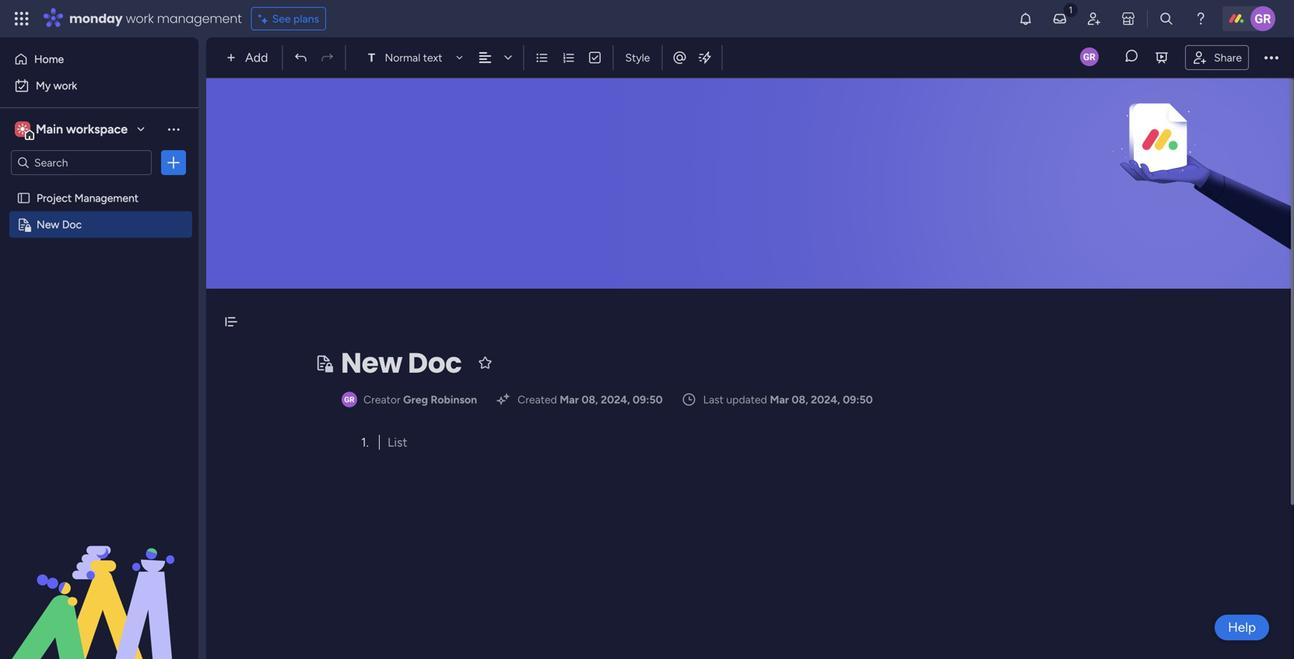 Task type: locate. For each thing, give the bounding box(es) containing it.
my work
[[36, 79, 77, 92]]

new doc down project at the top of page
[[37, 218, 82, 231]]

option
[[0, 184, 198, 187]]

work for my
[[53, 79, 77, 92]]

0 vertical spatial work
[[126, 10, 154, 27]]

1 horizontal spatial mar
[[770, 393, 789, 406]]

1 horizontal spatial 08,
[[792, 393, 808, 406]]

2 mar from the left
[[770, 393, 789, 406]]

mar right the updated
[[770, 393, 789, 406]]

09:50
[[633, 393, 663, 406], [843, 393, 873, 406]]

doc
[[62, 218, 82, 231], [408, 343, 462, 382]]

0 horizontal spatial doc
[[62, 218, 82, 231]]

add button
[[220, 45, 277, 70]]

1 vertical spatial new doc
[[341, 343, 462, 382]]

workspace options image
[[166, 121, 181, 137]]

lottie animation element
[[0, 502, 198, 659]]

undo ⌘+z image
[[294, 51, 308, 65]]

0 horizontal spatial mar
[[560, 393, 579, 406]]

last
[[703, 393, 724, 406]]

workspace selection element
[[15, 120, 130, 140]]

project
[[37, 191, 72, 205]]

plans
[[293, 12, 319, 25]]

2024,
[[601, 393, 630, 406], [811, 393, 840, 406]]

new doc up greg
[[341, 343, 462, 382]]

0 vertical spatial new doc
[[37, 218, 82, 231]]

1 horizontal spatial work
[[126, 10, 154, 27]]

board activity image
[[1080, 47, 1099, 66]]

numbered list image
[[561, 51, 575, 65]]

new
[[37, 218, 59, 231], [341, 343, 402, 382]]

new right private board image
[[37, 218, 59, 231]]

share
[[1214, 51, 1242, 64]]

doc up creator greg robinson
[[408, 343, 462, 382]]

bulleted list image
[[535, 51, 549, 65]]

1 horizontal spatial new
[[341, 343, 402, 382]]

private board image
[[314, 354, 333, 372]]

0 horizontal spatial new
[[37, 218, 59, 231]]

monday
[[69, 10, 123, 27]]

08, right created
[[582, 393, 598, 406]]

1 09:50 from the left
[[633, 393, 663, 406]]

2 2024, from the left
[[811, 393, 840, 406]]

1 image
[[1064, 1, 1078, 18]]

new inside new doc field
[[341, 343, 402, 382]]

0 vertical spatial doc
[[62, 218, 82, 231]]

mar right created
[[560, 393, 579, 406]]

1 vertical spatial new
[[341, 343, 402, 382]]

created
[[518, 393, 557, 406]]

0 horizontal spatial 08,
[[582, 393, 598, 406]]

update feed image
[[1052, 11, 1068, 26]]

work right monday
[[126, 10, 154, 27]]

1 horizontal spatial doc
[[408, 343, 462, 382]]

0 horizontal spatial 09:50
[[633, 393, 663, 406]]

0 horizontal spatial 2024,
[[601, 393, 630, 406]]

doc inside field
[[408, 343, 462, 382]]

doc down project management
[[62, 218, 82, 231]]

1
[[361, 435, 366, 450]]

lottie animation image
[[0, 502, 198, 659]]

list box
[[0, 182, 198, 448]]

creator greg robinson
[[363, 393, 477, 406]]

work
[[126, 10, 154, 27], [53, 79, 77, 92]]

2 09:50 from the left
[[843, 393, 873, 406]]

08, right the updated
[[792, 393, 808, 406]]

new up creator
[[341, 343, 402, 382]]

monday marketplace image
[[1121, 11, 1136, 26]]

mar
[[560, 393, 579, 406], [770, 393, 789, 406]]

1 horizontal spatial 2024,
[[811, 393, 840, 406]]

08,
[[582, 393, 598, 406], [792, 393, 808, 406]]

add
[[245, 50, 268, 65]]

created mar 08, 2024, 09:50
[[518, 393, 663, 406]]

add to favorites image
[[477, 355, 493, 370]]

private board image
[[16, 217, 31, 232]]

0 vertical spatial new
[[37, 218, 59, 231]]

monday work management
[[69, 10, 242, 27]]

management
[[74, 191, 139, 205]]

my
[[36, 79, 51, 92]]

1 horizontal spatial new doc
[[341, 343, 462, 382]]

new doc
[[37, 218, 82, 231], [341, 343, 462, 382]]

options image
[[166, 155, 181, 170]]

see plans button
[[251, 7, 326, 30]]

1 horizontal spatial 09:50
[[843, 393, 873, 406]]

new doc inside field
[[341, 343, 462, 382]]

work inside option
[[53, 79, 77, 92]]

work right my
[[53, 79, 77, 92]]

1 vertical spatial work
[[53, 79, 77, 92]]

doc inside "list box"
[[62, 218, 82, 231]]

project management
[[37, 191, 139, 205]]

0 horizontal spatial work
[[53, 79, 77, 92]]

1 vertical spatial doc
[[408, 343, 462, 382]]



Task type: describe. For each thing, give the bounding box(es) containing it.
last updated mar 08, 2024, 09:50
[[703, 393, 873, 406]]

search everything image
[[1159, 11, 1174, 26]]

share button
[[1185, 45, 1249, 70]]

main workspace
[[36, 122, 128, 137]]

text
[[423, 51, 442, 64]]

public board image
[[16, 191, 31, 205]]

0 horizontal spatial new doc
[[37, 218, 82, 231]]

robinson
[[431, 393, 477, 406]]

Search in workspace field
[[33, 154, 130, 172]]

main
[[36, 122, 63, 137]]

home link
[[9, 47, 189, 72]]

mention image
[[672, 50, 687, 65]]

creator
[[363, 393, 401, 406]]

1 2024, from the left
[[601, 393, 630, 406]]

greg robinson image
[[1251, 6, 1275, 31]]

updated
[[726, 393, 767, 406]]

greg
[[403, 393, 428, 406]]

new inside "list box"
[[37, 218, 59, 231]]

management
[[157, 10, 242, 27]]

help image
[[1193, 11, 1208, 26]]

workspace
[[66, 122, 128, 137]]

style
[[625, 51, 650, 64]]

main workspace button
[[11, 116, 152, 142]]

2 08, from the left
[[792, 393, 808, 406]]

my work option
[[9, 73, 189, 98]]

workspace image
[[15, 121, 30, 138]]

workspace image
[[17, 121, 28, 138]]

New Doc field
[[337, 343, 466, 383]]

list box containing project management
[[0, 182, 198, 448]]

notifications image
[[1018, 11, 1033, 26]]

help button
[[1215, 615, 1269, 640]]

normal text
[[385, 51, 442, 64]]

v2 ellipsis image
[[1265, 47, 1279, 68]]

invite members image
[[1086, 11, 1102, 26]]

checklist image
[[588, 51, 602, 65]]

1 08, from the left
[[582, 393, 598, 406]]

1 .
[[361, 435, 369, 450]]

see plans
[[272, 12, 319, 25]]

.
[[366, 435, 369, 450]]

help
[[1228, 619, 1256, 635]]

1 mar from the left
[[560, 393, 579, 406]]

my work link
[[9, 73, 189, 98]]

see
[[272, 12, 291, 25]]

style button
[[618, 44, 657, 71]]

home option
[[9, 47, 189, 72]]

select product image
[[14, 11, 30, 26]]

dynamic values image
[[697, 50, 712, 65]]

normal
[[385, 51, 420, 64]]

home
[[34, 53, 64, 66]]

work for monday
[[126, 10, 154, 27]]



Task type: vqa. For each thing, say whether or not it's contained in the screenshot.
first Mar from the left
yes



